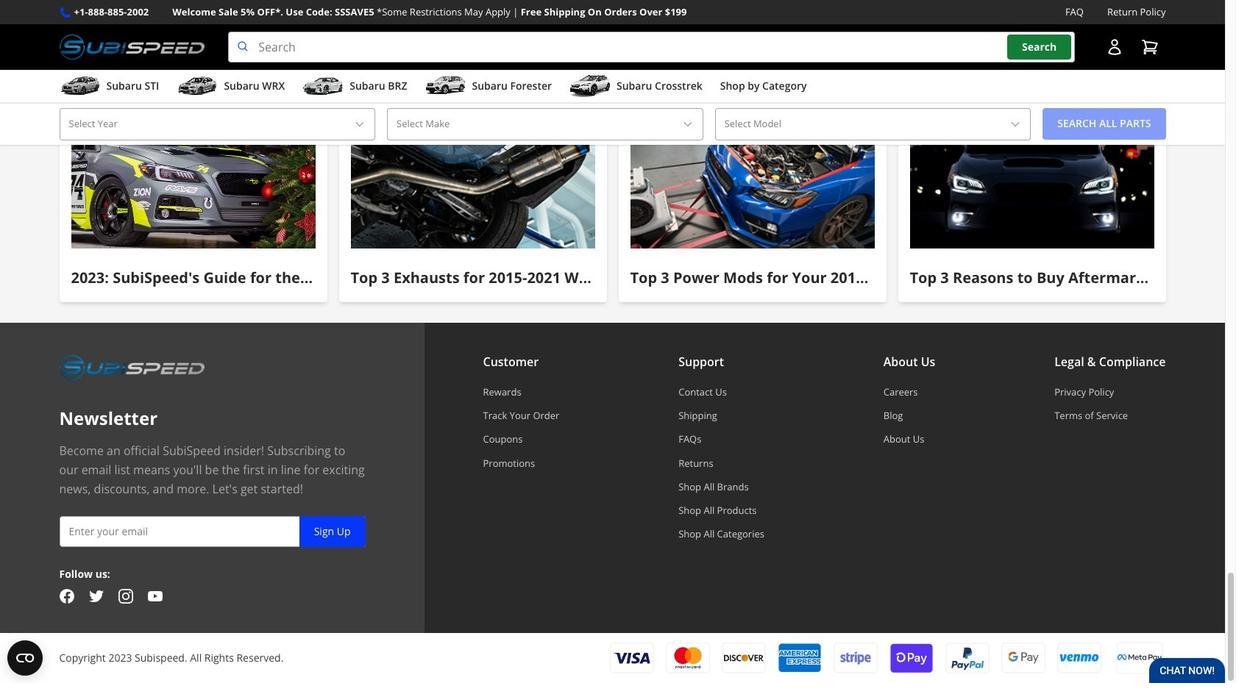 Task type: locate. For each thing, give the bounding box(es) containing it.
instagram logo image
[[118, 590, 133, 604]]

mastercard image
[[666, 643, 710, 674]]

a subaru wrx thumbnail image image
[[177, 75, 218, 97]]

metapay image
[[1117, 655, 1161, 662]]

1 vertical spatial subispeed logo image
[[59, 352, 205, 383]]

youtube logo image
[[148, 590, 162, 604]]

twitter logo image
[[89, 590, 103, 604]]

1 subispeed logo image from the top
[[59, 32, 205, 63]]

amex image
[[777, 643, 822, 674]]

a subaru forester thumbnail image image
[[425, 75, 466, 97]]

select year image
[[354, 118, 366, 130]]

subispeed logo image
[[59, 32, 205, 63], [59, 352, 205, 383]]

a subaru sti thumbnail image image
[[59, 75, 100, 97]]

0 vertical spatial subispeed logo image
[[59, 32, 205, 63]]

a subaru crosstrek thumbnail image image
[[570, 75, 611, 97]]

select model image
[[1010, 118, 1021, 130]]

search input field
[[228, 32, 1075, 63]]

button image
[[1106, 38, 1123, 56]]

open widget image
[[7, 641, 43, 676]]

wrx/sti interior image
[[71, 108, 315, 249]]

stripe image
[[833, 643, 877, 674]]

venmo image
[[1057, 643, 1101, 675]]

Select Model button
[[715, 108, 1031, 140]]



Task type: vqa. For each thing, say whether or not it's contained in the screenshot.
Subaru WRX dropdown button
no



Task type: describe. For each thing, give the bounding box(es) containing it.
Select Make button
[[387, 108, 703, 140]]

googlepay image
[[1001, 643, 1045, 675]]

Enter your email text field
[[59, 516, 365, 547]]

wrx/sti exhaust image
[[351, 108, 595, 249]]

visa image
[[610, 643, 654, 674]]

2 subispeed logo image from the top
[[59, 352, 205, 383]]

shoppay image
[[889, 643, 933, 675]]

Select Year button
[[59, 108, 375, 140]]

paypal image
[[945, 643, 989, 675]]

wrx/sti engine bay image
[[630, 108, 875, 249]]

a subaru brz thumbnail image image
[[303, 75, 344, 97]]

discover image
[[721, 643, 766, 674]]

facebook logo image
[[59, 590, 74, 604]]

wrx/sti aftermarket light image
[[910, 108, 1154, 249]]

select make image
[[682, 118, 694, 130]]



